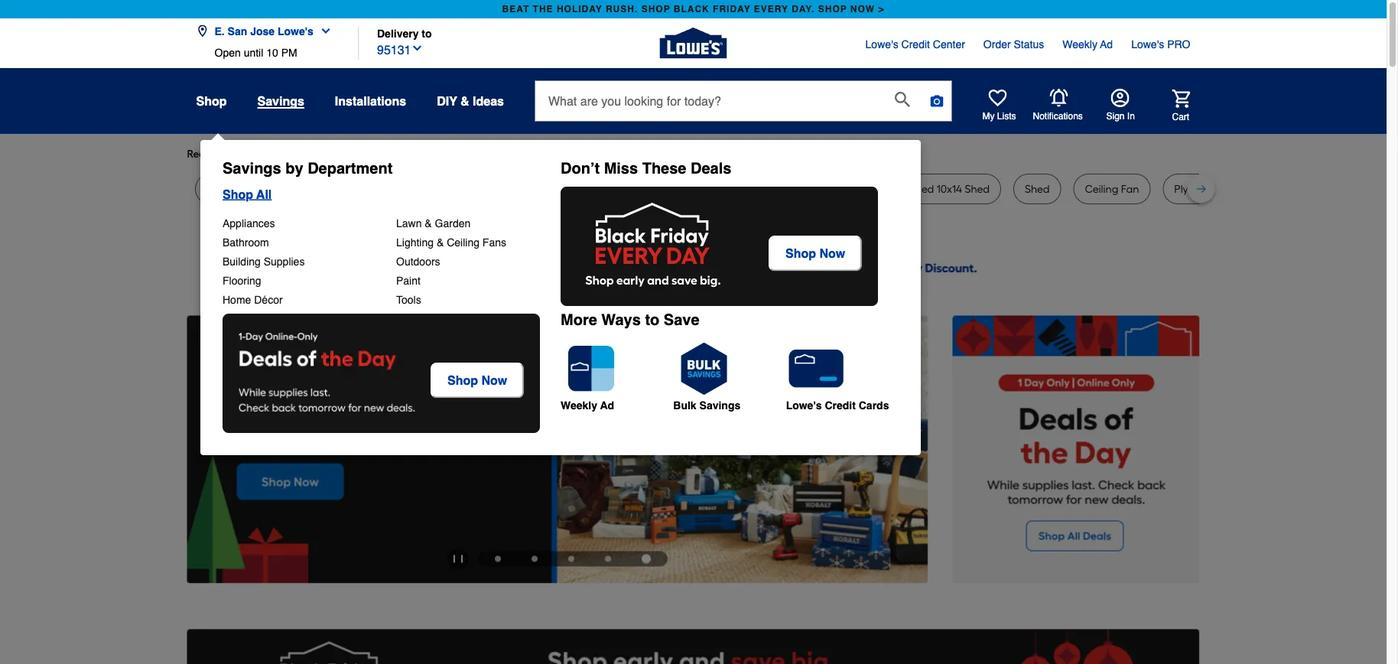 Task type: describe. For each thing, give the bounding box(es) containing it.
Search Query text field
[[536, 81, 883, 121]]

mower
[[236, 183, 269, 196]]

lowe's pro link
[[1132, 37, 1191, 52]]

shed for shed 10x14 shed
[[909, 183, 934, 196]]

you for more suggestions for you
[[462, 147, 480, 160]]

for for searches
[[310, 147, 324, 160]]

interior
[[558, 183, 592, 196]]

shop now for bottommost shop now link
[[448, 373, 508, 387]]

2 vertical spatial &
[[437, 236, 444, 249]]

savings by department
[[223, 160, 393, 177]]

gift zone. find gifts for the diyer, the grill master and everyone in between. image
[[187, 316, 929, 583]]

diy & ideas button
[[437, 87, 504, 115]]

camera image
[[930, 93, 945, 109]]

beat
[[502, 4, 530, 15]]

tools link
[[396, 294, 421, 306]]

0 vertical spatial ad
[[1101, 38, 1114, 51]]

notifications
[[1034, 111, 1084, 122]]

0 horizontal spatial to
[[422, 27, 432, 39]]

paint link
[[396, 275, 421, 287]]

weekly ad inside weekly ad link
[[561, 399, 615, 412]]

suggestions
[[384, 147, 444, 160]]

holiday
[[557, 4, 603, 15]]

arrow left image
[[200, 450, 215, 465]]

my
[[983, 111, 995, 122]]

ceiling fan
[[1085, 183, 1139, 196]]

recommended
[[187, 147, 261, 160]]

building supplies link
[[223, 256, 305, 268]]

lowe's inside button
[[278, 25, 314, 37]]

searches
[[263, 147, 308, 160]]

bathroom
[[223, 236, 269, 249]]

home décor link
[[223, 294, 283, 306]]

lawn & garden lighting & ceiling fans outdoors paint tools
[[396, 217, 507, 306]]

3 shed from the left
[[965, 183, 990, 196]]

1 day only online only. deals of the day. while supplies last. image
[[953, 316, 1200, 584]]

diy
[[437, 94, 457, 108]]

shop now button for bottommost shop now link
[[431, 363, 524, 398]]

center
[[934, 38, 966, 51]]

recommended searches for you
[[187, 147, 344, 160]]

we honor our military community on veterans day and every day with a 10 percent military discount. image
[[187, 244, 1200, 300]]

now for bottommost shop now link
[[482, 373, 508, 387]]

plywood
[[1175, 183, 1216, 196]]

& for lawn
[[425, 217, 432, 230]]

delivery
[[377, 27, 419, 39]]

by
[[286, 160, 304, 177]]

e.
[[215, 25, 225, 37]]

1 vertical spatial weekly
[[561, 399, 598, 412]]

chevron down image
[[314, 25, 332, 37]]

garden
[[435, 217, 471, 230]]

more suggestions for you
[[357, 147, 480, 160]]

ceiling
[[1085, 183, 1119, 196]]

savings for savings
[[258, 94, 304, 108]]

lowe's credit cards link
[[786, 338, 898, 412]]

pro
[[1168, 38, 1191, 51]]

0 vertical spatial black friday every day. shop early and save big. image
[[561, 187, 879, 306]]

chevron down image
[[411, 42, 424, 54]]

every
[[754, 4, 789, 15]]

outdoors link
[[396, 256, 440, 268]]

lawn mower
[[206, 183, 269, 196]]

bulk
[[674, 399, 697, 412]]

shop button
[[196, 87, 227, 115]]

lists
[[998, 111, 1017, 122]]

more ways to save
[[561, 311, 700, 329]]

10
[[266, 47, 278, 59]]

fans
[[483, 236, 507, 249]]

order
[[984, 38, 1011, 51]]

shed 10x14 shed
[[909, 183, 990, 196]]

home
[[223, 294, 251, 306]]

fan
[[1121, 183, 1139, 196]]

savings button
[[258, 93, 304, 109]]

savings for savings by department
[[223, 160, 281, 177]]

sign
[[1107, 111, 1125, 122]]

scroll to item #1 image
[[480, 556, 517, 562]]

shed for shed outdoor storage
[[765, 183, 790, 196]]

cart
[[1173, 112, 1190, 122]]

more for more ways to save
[[561, 311, 598, 329]]

cart button
[[1151, 89, 1191, 123]]

lowe's home improvement logo image
[[660, 10, 727, 77]]

status
[[1014, 38, 1045, 51]]

in
[[1128, 111, 1136, 122]]

recommended searches for you heading
[[187, 146, 1200, 161]]

more suggestions for you link
[[357, 146, 493, 161]]

tools
[[396, 294, 421, 306]]

diy & ideas
[[437, 94, 504, 108]]

cards
[[859, 399, 890, 412]]

open
[[215, 47, 241, 59]]

sign in
[[1107, 111, 1136, 122]]

bathroom link
[[223, 236, 269, 249]]

>
[[879, 4, 885, 15]]

shop now for the topmost shop now link
[[786, 246, 846, 260]]

0 horizontal spatial ad
[[600, 399, 615, 412]]

bulk savings link
[[674, 338, 785, 412]]

scroll to item #3 image
[[553, 556, 590, 562]]

flooring link
[[223, 275, 261, 287]]

a credit card icon. image
[[786, 338, 848, 399]]

delivery to
[[377, 27, 432, 39]]

all
[[256, 187, 272, 201]]

installations
[[335, 94, 407, 108]]

1 shop from the left
[[642, 4, 671, 15]]

don't
[[561, 160, 600, 177]]



Task type: locate. For each thing, give the bounding box(es) containing it.
you down diy & ideas button
[[462, 147, 480, 160]]

lighting
[[396, 236, 434, 249]]

black friday every day. shop early and save big. image
[[561, 187, 879, 306], [187, 629, 1200, 664]]

bulk savings icon. image
[[674, 338, 735, 399]]

more left ways
[[561, 311, 598, 329]]

1 vertical spatial savings
[[223, 160, 281, 177]]

lowe's home improvement account image
[[1112, 89, 1130, 107]]

shed
[[765, 183, 790, 196], [909, 183, 934, 196], [965, 183, 990, 196], [1025, 183, 1050, 196]]

to up chevron down image
[[422, 27, 432, 39]]

deals
[[691, 160, 732, 177]]

appliances link
[[223, 217, 275, 230]]

95131
[[377, 43, 411, 57]]

door interior
[[532, 183, 592, 196]]

0 vertical spatial weekly
[[1063, 38, 1098, 51]]

for for suggestions
[[446, 147, 460, 160]]

shop all link
[[223, 187, 549, 202]]

shop now
[[786, 246, 846, 260], [448, 373, 508, 387]]

now for the topmost shop now link
[[820, 246, 846, 260]]

shed outdoor storage
[[765, 183, 874, 196]]

1 vertical spatial now
[[482, 373, 508, 387]]

my lists link
[[983, 89, 1017, 122]]

1 horizontal spatial ad
[[1101, 38, 1114, 51]]

1 horizontal spatial more
[[561, 311, 598, 329]]

lowe's for lowe's pro
[[1132, 38, 1165, 51]]

beat the holiday rush. shop black friday every day. shop now > link
[[499, 0, 888, 18]]

scroll to item #4 image
[[590, 556, 627, 562]]

san
[[228, 25, 247, 37]]

1 horizontal spatial shop
[[819, 4, 848, 15]]

1 vertical spatial shop now
[[448, 373, 508, 387]]

lowe's pro
[[1132, 38, 1191, 51]]

lowe's for lowe's credit cards
[[786, 399, 822, 412]]

appliances
[[223, 217, 275, 230]]

lowe's left cards
[[786, 399, 822, 412]]

0 vertical spatial weekly ad link
[[1063, 37, 1114, 52]]

0 vertical spatial more
[[357, 147, 382, 160]]

lowe's credit cards
[[786, 399, 890, 412]]

0 horizontal spatial &
[[425, 217, 432, 230]]

1 horizontal spatial shop now
[[786, 246, 846, 260]]

0 horizontal spatial you
[[326, 147, 344, 160]]

1 vertical spatial ad
[[600, 399, 615, 412]]

2 shop from the left
[[819, 4, 848, 15]]

shop right day.
[[819, 4, 848, 15]]

0 horizontal spatial weekly
[[561, 399, 598, 412]]

0 vertical spatial &
[[461, 94, 470, 108]]

2 horizontal spatial &
[[461, 94, 470, 108]]

lowe's down >
[[866, 38, 899, 51]]

door
[[532, 183, 555, 196]]

arrow right image
[[900, 450, 916, 465]]

scroll to item #2 image
[[517, 556, 553, 562]]

& right diy
[[461, 94, 470, 108]]

0 vertical spatial weekly ad
[[1063, 38, 1114, 51]]

& down "lawn & garden" link
[[437, 236, 444, 249]]

2 you from the left
[[462, 147, 480, 160]]

miss
[[604, 160, 638, 177]]

shed left ceiling
[[1025, 183, 1050, 196]]

ad
[[1101, 38, 1114, 51], [600, 399, 615, 412]]

& inside button
[[461, 94, 470, 108]]

2 vertical spatial savings
[[700, 399, 741, 412]]

& right lawn
[[425, 217, 432, 230]]

credit for cards
[[825, 399, 856, 412]]

save
[[664, 311, 700, 329]]

lowe's
[[278, 25, 314, 37], [866, 38, 899, 51], [1132, 38, 1165, 51], [786, 399, 822, 412]]

1 vertical spatial weekly ad
[[561, 399, 615, 412]]

lawn
[[206, 183, 233, 196]]

lowe's up pm
[[278, 25, 314, 37]]

1 horizontal spatial credit
[[902, 38, 931, 51]]

0 vertical spatial shop now
[[786, 246, 846, 260]]

lowe's credit center link
[[866, 37, 966, 52]]

0 horizontal spatial shop
[[642, 4, 671, 15]]

1 horizontal spatial now
[[820, 246, 846, 260]]

0 vertical spatial savings
[[258, 94, 304, 108]]

order status link
[[984, 37, 1045, 52]]

shed left 10x14
[[909, 183, 934, 196]]

0 horizontal spatial credit
[[825, 399, 856, 412]]

2 for from the left
[[446, 147, 460, 160]]

department
[[308, 160, 393, 177]]

more up shop all link
[[357, 147, 382, 160]]

0 vertical spatial now
[[820, 246, 846, 260]]

shop all
[[223, 187, 272, 201]]

0 vertical spatial shop now link
[[769, 236, 863, 271]]

1 you from the left
[[326, 147, 344, 160]]

flooring
[[223, 275, 261, 287]]

1 vertical spatial shop now button
[[431, 363, 524, 398]]

&
[[461, 94, 470, 108], [425, 217, 432, 230], [437, 236, 444, 249]]

1 horizontal spatial weekly ad link
[[1063, 37, 1114, 52]]

outdoor
[[792, 183, 833, 196]]

0 vertical spatial credit
[[902, 38, 931, 51]]

1 vertical spatial black friday every day. shop early and save big. image
[[187, 629, 1200, 664]]

weekly
[[1063, 38, 1098, 51], [561, 399, 598, 412]]

1 day only. online only. deals of the day. while supplies last. check back tomorrow for new deals. image
[[223, 314, 540, 433]]

1 horizontal spatial shop now button
[[769, 236, 863, 271]]

0 horizontal spatial shop now button
[[431, 363, 524, 398]]

scroll to item #5 element
[[627, 554, 667, 564]]

savings
[[258, 94, 304, 108], [223, 160, 281, 177], [700, 399, 741, 412]]

0 horizontal spatial shop now link
[[431, 363, 528, 398]]

e. san jose lowe's button
[[196, 16, 338, 47]]

1 vertical spatial weekly ad link
[[561, 338, 672, 412]]

2 shed from the left
[[909, 183, 934, 196]]

for right suggestions
[[446, 147, 460, 160]]

credit left center in the top of the page
[[902, 38, 931, 51]]

shop right rush.
[[642, 4, 671, 15]]

the
[[533, 4, 554, 15]]

jose
[[250, 25, 275, 37]]

e. san jose lowe's
[[215, 25, 314, 37]]

friday
[[713, 4, 751, 15]]

0 horizontal spatial weekly ad
[[561, 399, 615, 412]]

1 horizontal spatial weekly ad
[[1063, 38, 1114, 51]]

day.
[[792, 4, 815, 15]]

1 vertical spatial more
[[561, 311, 598, 329]]

now
[[851, 4, 876, 15]]

credit for center
[[902, 38, 931, 51]]

ideas
[[473, 94, 504, 108]]

1 horizontal spatial shop now link
[[769, 236, 863, 271]]

supplies
[[264, 256, 305, 268]]

more inside recommended searches for you "heading"
[[357, 147, 382, 160]]

1 for from the left
[[310, 147, 324, 160]]

weekly ad
[[1063, 38, 1114, 51], [561, 399, 615, 412]]

shed for shed
[[1025, 183, 1050, 196]]

0 horizontal spatial shop now
[[448, 373, 508, 387]]

1 horizontal spatial you
[[462, 147, 480, 160]]

shed left the outdoor
[[765, 183, 790, 196]]

0 horizontal spatial for
[[310, 147, 324, 160]]

you for recommended searches for you
[[326, 147, 344, 160]]

1 vertical spatial to
[[645, 311, 660, 329]]

weekly ad link right "status"
[[1063, 37, 1114, 52]]

you right by
[[326, 147, 344, 160]]

now
[[820, 246, 846, 260], [482, 373, 508, 387]]

for right by
[[310, 147, 324, 160]]

lawn
[[396, 217, 422, 230]]

1 horizontal spatial &
[[437, 236, 444, 249]]

more for more suggestions for you
[[357, 147, 382, 160]]

0 horizontal spatial more
[[357, 147, 382, 160]]

savings down pm
[[258, 94, 304, 108]]

savings right bulk
[[700, 399, 741, 412]]

lowe's left pro
[[1132, 38, 1165, 51]]

décor
[[254, 294, 283, 306]]

lighting & ceiling fans link
[[396, 236, 507, 249]]

building
[[223, 256, 261, 268]]

0 vertical spatial shop now button
[[769, 236, 863, 271]]

until
[[244, 47, 264, 59]]

storage
[[836, 183, 874, 196]]

more
[[357, 147, 382, 160], [561, 311, 598, 329]]

0 horizontal spatial weekly ad link
[[561, 338, 672, 412]]

shop now link
[[769, 236, 863, 271], [431, 363, 528, 398]]

don't miss these deals
[[561, 160, 732, 177]]

outdoors
[[396, 256, 440, 268]]

0 vertical spatial to
[[422, 27, 432, 39]]

1 vertical spatial credit
[[825, 399, 856, 412]]

1 horizontal spatial to
[[645, 311, 660, 329]]

None search field
[[535, 80, 953, 136]]

appliances bathroom building supplies flooring home décor
[[223, 217, 305, 306]]

search image
[[895, 92, 911, 107]]

1 horizontal spatial weekly
[[1063, 38, 1098, 51]]

1 horizontal spatial for
[[446, 147, 460, 160]]

lowe's home improvement cart image
[[1173, 89, 1191, 108]]

shop
[[642, 4, 671, 15], [819, 4, 848, 15]]

bulk savings
[[674, 399, 741, 412]]

to
[[422, 27, 432, 39], [645, 311, 660, 329]]

0 horizontal spatial now
[[482, 373, 508, 387]]

these
[[643, 160, 687, 177]]

95131 button
[[377, 39, 424, 59]]

rush.
[[606, 4, 638, 15]]

lowe's credit center
[[866, 38, 966, 51]]

1 shed from the left
[[765, 183, 790, 196]]

lowe's home improvement notification center image
[[1050, 89, 1069, 107]]

paint
[[396, 275, 421, 287]]

weekly ad link down ways
[[561, 338, 672, 412]]

sign in button
[[1107, 89, 1136, 122]]

& for diy
[[461, 94, 470, 108]]

1 vertical spatial &
[[425, 217, 432, 230]]

black
[[674, 4, 710, 15]]

beat the holiday rush. shop black friday every day. shop now >
[[502, 4, 885, 15]]

shop now button for the topmost shop now link
[[769, 236, 863, 271]]

4 shed from the left
[[1025, 183, 1050, 196]]

lowe's home improvement lists image
[[989, 89, 1007, 107]]

to left save
[[645, 311, 660, 329]]

1 vertical spatial shop now link
[[431, 363, 528, 398]]

credit left cards
[[825, 399, 856, 412]]

lowe's for lowe's credit center
[[866, 38, 899, 51]]

10x14
[[937, 183, 962, 196]]

mwts–weekly_ad_icon image
[[561, 338, 622, 399]]

location image
[[196, 25, 209, 37]]

shed right 10x14
[[965, 183, 990, 196]]

credit
[[902, 38, 931, 51], [825, 399, 856, 412]]

savings up mower
[[223, 160, 281, 177]]



Task type: vqa. For each thing, say whether or not it's contained in the screenshot.
Cleaning Supplies's chevron right icon
no



